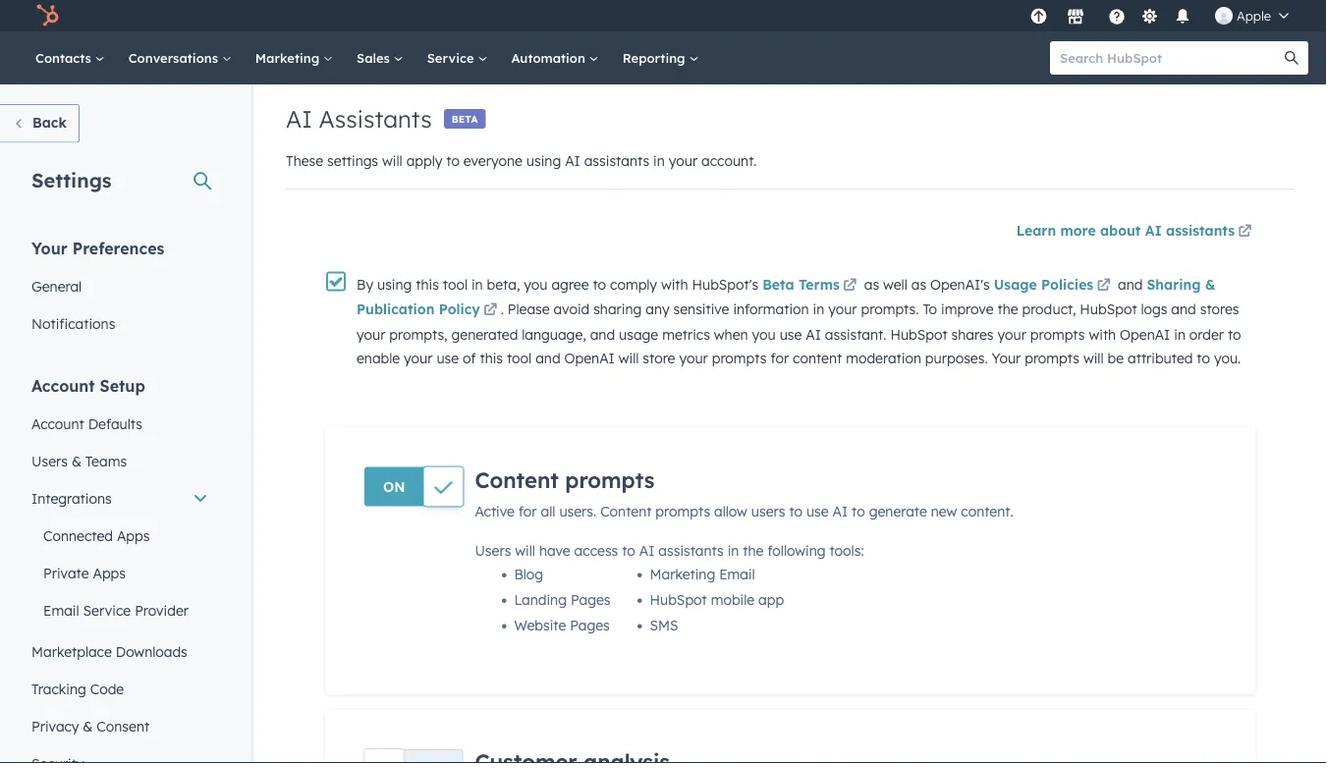 Task type: describe. For each thing, give the bounding box(es) containing it.
ai up these
[[286, 104, 312, 134]]

ai up tools:
[[833, 503, 848, 520]]

by
[[357, 276, 373, 293]]

. please avoid sharing any sensitive information in your prompts. to improve the product, hubspot logs and stores your prompts, generated language, and usage metrics when you use ai assistant. hubspot shares your prompts with openai in order to enable your use of this tool and openai will store your prompts for content moderation purposes. your prompts will be attributed to you.
[[357, 301, 1242, 367]]

attributed
[[1128, 349, 1193, 367]]

information
[[733, 301, 809, 318]]

general
[[31, 278, 82, 295]]

mobile
[[711, 591, 755, 609]]

2 as from the left
[[912, 276, 927, 293]]

account defaults link
[[20, 405, 220, 443]]

privacy & consent
[[31, 718, 150, 735]]

contacts
[[35, 50, 95, 66]]

all
[[541, 503, 556, 520]]

apps for private apps
[[93, 565, 126, 582]]

moderation
[[846, 349, 922, 367]]

beta for beta terms
[[763, 276, 795, 293]]

these
[[286, 152, 323, 170]]

by using this tool in beta, you agree to comply with hubspot's
[[357, 276, 763, 293]]

improve
[[941, 301, 994, 318]]

0 horizontal spatial with
[[661, 276, 688, 293]]

and down sharing
[[1172, 301, 1197, 318]]

back
[[32, 114, 67, 131]]

teams
[[85, 453, 127, 470]]

1 horizontal spatial assistants
[[659, 542, 724, 559]]

policies
[[1042, 276, 1094, 293]]

in down the beta terms link
[[813, 301, 825, 318]]

terms
[[799, 276, 840, 293]]

to right the access in the bottom left of the page
[[622, 542, 636, 559]]

sales link
[[345, 31, 415, 85]]

learn more about ai assistants link
[[1017, 219, 1256, 244]]

general link
[[20, 268, 220, 305]]

to right agree
[[593, 276, 606, 293]]

marketplaces image
[[1067, 9, 1085, 27]]

content prompts
[[475, 467, 655, 494]]

to left generate
[[852, 503, 865, 520]]

hubspot's
[[692, 276, 759, 293]]

0 vertical spatial hubspot
[[1080, 301, 1138, 318]]

tool inside . please avoid sharing any sensitive information in your prompts. to improve the product, hubspot logs and stores your prompts, generated language, and usage metrics when you use ai assistant. hubspot shares your prompts with openai in order to enable your use of this tool and openai will store your prompts for content moderation purposes. your prompts will be attributed to you.
[[507, 349, 532, 367]]

and up logs
[[1115, 276, 1147, 293]]

users for users will have access to ai assistants in the following tools:
[[475, 542, 511, 559]]

integrations button
[[20, 480, 220, 517]]

link opens in a new window image for learn more about ai assistants link
[[1239, 226, 1252, 239]]

sharing
[[594, 301, 642, 318]]

assistant.
[[825, 326, 887, 343]]

allow
[[714, 503, 748, 520]]

link opens in a new window image for sharing & publication policy link
[[484, 304, 497, 318]]

downloads
[[116, 643, 188, 660]]

be
[[1108, 349, 1124, 367]]

will left be
[[1084, 349, 1104, 367]]

& for sharing
[[1206, 276, 1216, 293]]

link opens in a new window image for sharing & publication policy link
[[484, 299, 497, 323]]

service inside account setup element
[[83, 602, 131, 619]]

connected apps
[[43, 527, 150, 544]]

notifications image
[[1174, 9, 1192, 27]]

hubspot inside the marketing email hubspot mobile app sms
[[650, 591, 707, 609]]

back link
[[0, 104, 80, 143]]

0 vertical spatial this
[[416, 276, 439, 293]]

to down "order"
[[1197, 349, 1211, 367]]

apply
[[406, 152, 443, 170]]

1 as from the left
[[865, 276, 880, 293]]

apple menu
[[1025, 0, 1303, 31]]

your right "shares"
[[998, 326, 1027, 343]]

upgrade link
[[1027, 5, 1051, 26]]

setup
[[100, 376, 145, 396]]

in left account.
[[654, 152, 665, 170]]

ai right the access in the bottom left of the page
[[639, 542, 655, 559]]

will down usage
[[619, 349, 639, 367]]

your down metrics at the top of page
[[679, 349, 708, 367]]

upgrade image
[[1030, 8, 1048, 26]]

more
[[1061, 222, 1096, 239]]

integrations
[[31, 490, 112, 507]]

beta,
[[487, 276, 520, 293]]

account for account setup
[[31, 376, 95, 396]]

users
[[752, 503, 786, 520]]

well
[[883, 276, 908, 293]]

1 horizontal spatial use
[[780, 326, 802, 343]]

of
[[463, 349, 476, 367]]

1 horizontal spatial using
[[527, 152, 561, 170]]

order
[[1190, 326, 1224, 343]]

to up you. at the right of the page
[[1228, 326, 1242, 343]]

usage
[[619, 326, 659, 343]]

account setup
[[31, 376, 145, 396]]

tracking code
[[31, 680, 124, 698]]

active for all users. content prompts allow users to use ai to generate new content.
[[475, 503, 1014, 520]]

1 vertical spatial openai
[[565, 349, 615, 367]]

marketing email hubspot mobile app sms
[[650, 566, 784, 634]]

about
[[1101, 222, 1141, 239]]

new
[[931, 503, 957, 520]]

apps for connected apps
[[117, 527, 150, 544]]

contacts link
[[24, 31, 117, 85]]

marketing link
[[244, 31, 345, 85]]

your up the 'enable'
[[357, 326, 386, 343]]

learn more about ai assistants
[[1017, 222, 1235, 239]]

1 vertical spatial using
[[377, 276, 412, 293]]

ai assistants
[[286, 104, 432, 134]]

users & teams link
[[20, 443, 220, 480]]

0 vertical spatial tool
[[443, 276, 468, 293]]

apple
[[1237, 7, 1272, 24]]

sensitive
[[674, 301, 730, 318]]

account for account defaults
[[31, 415, 84, 432]]

notifications button
[[1166, 0, 1200, 31]]

apple button
[[1204, 0, 1301, 31]]

email service provider link
[[20, 592, 220, 629]]

search image
[[1285, 51, 1299, 65]]

0 horizontal spatial content
[[475, 467, 559, 494]]

tracking code link
[[20, 671, 220, 708]]

1 vertical spatial hubspot
[[891, 326, 948, 343]]

usage policies
[[994, 276, 1094, 293]]

marketplaces button
[[1055, 0, 1097, 31]]

users & teams
[[31, 453, 127, 470]]

comply
[[610, 276, 657, 293]]

any
[[646, 301, 670, 318]]

will left apply
[[382, 152, 403, 170]]

product,
[[1022, 301, 1076, 318]]

settings
[[327, 152, 378, 170]]

and down language,
[[536, 349, 561, 367]]

settings image
[[1141, 8, 1159, 26]]

users for users & teams
[[31, 453, 68, 470]]

sharing & publication policy link
[[357, 276, 1216, 323]]

link opens in a new window image for the beta terms link
[[843, 279, 857, 293]]

.
[[501, 301, 504, 318]]

link opens in a new window image inside usage policies link
[[1097, 279, 1111, 293]]

openai's
[[931, 276, 990, 293]]

link opens in a new window image for learn more about ai assistants link
[[1239, 221, 1252, 244]]

0 vertical spatial your
[[31, 238, 68, 258]]

have
[[539, 542, 571, 559]]



Task type: locate. For each thing, give the bounding box(es) containing it.
0 horizontal spatial assistants
[[584, 152, 650, 170]]

2 vertical spatial hubspot
[[650, 591, 707, 609]]

for
[[771, 349, 789, 367], [519, 503, 537, 520]]

2 vertical spatial use
[[807, 503, 829, 520]]

use
[[780, 326, 802, 343], [437, 349, 459, 367], [807, 503, 829, 520]]

0 vertical spatial you
[[524, 276, 548, 293]]

with inside . please avoid sharing any sensitive information in your prompts. to improve the product, hubspot logs and stores your prompts, generated language, and usage metrics when you use ai assistant. hubspot shares your prompts with openai in order to enable your use of this tool and openai will store your prompts for content moderation purposes. your prompts will be attributed to you.
[[1089, 326, 1116, 343]]

marketing for marketing
[[255, 50, 323, 66]]

hubspot link
[[24, 4, 74, 28]]

account inside 'link'
[[31, 415, 84, 432]]

in
[[654, 152, 665, 170], [472, 276, 483, 293], [813, 301, 825, 318], [1175, 326, 1186, 343], [728, 542, 739, 559]]

this up publication
[[416, 276, 439, 293]]

your inside . please avoid sharing any sensitive information in your prompts. to improve the product, hubspot logs and stores your prompts, generated language, and usage metrics when you use ai assistant. hubspot shares your prompts with openai in order to enable your use of this tool and openai will store your prompts for content moderation purposes. your prompts will be attributed to you.
[[992, 349, 1021, 367]]

pages
[[571, 591, 611, 609], [570, 617, 610, 634]]

settings link
[[1138, 5, 1162, 26]]

the down usage
[[998, 301, 1019, 318]]

0 vertical spatial the
[[998, 301, 1019, 318]]

beta for beta
[[452, 113, 478, 125]]

link opens in a new window image for usage policies link
[[1097, 274, 1111, 298]]

learn
[[1017, 222, 1057, 239]]

service link
[[415, 31, 500, 85]]

1 vertical spatial email
[[43, 602, 79, 619]]

marketing left sales
[[255, 50, 323, 66]]

using up publication
[[377, 276, 412, 293]]

email down private
[[43, 602, 79, 619]]

0 horizontal spatial use
[[437, 349, 459, 367]]

marketing for marketing email hubspot mobile app sms
[[650, 566, 716, 583]]

2 horizontal spatial assistants
[[1167, 222, 1235, 239]]

2 pages from the top
[[570, 617, 610, 634]]

& up stores
[[1206, 276, 1216, 293]]

1 horizontal spatial your
[[992, 349, 1021, 367]]

app
[[759, 591, 784, 609]]

automation
[[511, 50, 589, 66]]

1 horizontal spatial the
[[998, 301, 1019, 318]]

prompts,
[[389, 326, 448, 343]]

1 horizontal spatial marketing
[[650, 566, 716, 583]]

0 vertical spatial use
[[780, 326, 802, 343]]

you inside . please avoid sharing any sensitive information in your prompts. to improve the product, hubspot logs and stores your prompts, generated language, and usage metrics when you use ai assistant. hubspot shares your prompts with openai in order to enable your use of this tool and openai will store your prompts for content moderation purposes. your prompts will be attributed to you.
[[752, 326, 776, 343]]

& right privacy
[[83, 718, 93, 735]]

1 vertical spatial for
[[519, 503, 537, 520]]

policy
[[439, 301, 480, 318]]

1 horizontal spatial &
[[83, 718, 93, 735]]

pages down the access in the bottom left of the page
[[571, 591, 611, 609]]

0 vertical spatial content
[[475, 467, 559, 494]]

hubspot image
[[35, 4, 59, 28]]

your down "shares"
[[992, 349, 1021, 367]]

code
[[90, 680, 124, 698]]

for left all
[[519, 503, 537, 520]]

users up integrations
[[31, 453, 68, 470]]

with
[[661, 276, 688, 293], [1089, 326, 1116, 343]]

marketplace
[[31, 643, 112, 660]]

the down active for all users. content prompts allow users to use ai to generate new content.
[[743, 542, 764, 559]]

1 horizontal spatial openai
[[1120, 326, 1171, 343]]

1 vertical spatial the
[[743, 542, 764, 559]]

& for users
[[72, 453, 82, 470]]

0 horizontal spatial using
[[377, 276, 412, 293]]

account setup element
[[20, 375, 220, 764]]

with up be
[[1089, 326, 1116, 343]]

users down active
[[475, 542, 511, 559]]

link opens in a new window image
[[1239, 221, 1252, 244], [1097, 274, 1111, 298], [1097, 279, 1111, 293], [484, 299, 497, 323]]

blog
[[514, 566, 543, 583]]

1 vertical spatial apps
[[93, 565, 126, 582]]

2 vertical spatial assistants
[[659, 542, 724, 559]]

0 vertical spatial pages
[[571, 591, 611, 609]]

content
[[793, 349, 842, 367]]

0 horizontal spatial as
[[865, 276, 880, 293]]

0 horizontal spatial for
[[519, 503, 537, 520]]

link opens in a new window image inside learn more about ai assistants link
[[1239, 226, 1252, 239]]

0 vertical spatial for
[[771, 349, 789, 367]]

0 horizontal spatial users
[[31, 453, 68, 470]]

for inside . please avoid sharing any sensitive information in your prompts. to improve the product, hubspot logs and stores your prompts, generated language, and usage metrics when you use ai assistant. hubspot shares your prompts with openai in order to enable your use of this tool and openai will store your prompts for content moderation purposes. your prompts will be attributed to you.
[[771, 349, 789, 367]]

1 vertical spatial use
[[437, 349, 459, 367]]

apps down integrations button
[[117, 527, 150, 544]]

email up mobile
[[719, 566, 755, 583]]

prompts.
[[861, 301, 919, 318]]

as well as openai's
[[861, 276, 994, 293]]

apps inside connected apps link
[[117, 527, 150, 544]]

when
[[714, 326, 748, 343]]

notifications link
[[20, 305, 220, 342]]

0 horizontal spatial you
[[524, 276, 548, 293]]

your down prompts,
[[404, 349, 433, 367]]

using
[[527, 152, 561, 170], [377, 276, 412, 293]]

apps inside private apps "link"
[[93, 565, 126, 582]]

link opens in a new window image inside sharing & publication policy link
[[484, 299, 497, 323]]

settings
[[31, 168, 112, 192]]

0 vertical spatial apps
[[117, 527, 150, 544]]

content right users.
[[601, 503, 652, 520]]

0 horizontal spatial tool
[[443, 276, 468, 293]]

0 vertical spatial service
[[427, 50, 478, 66]]

1 vertical spatial this
[[480, 349, 503, 367]]

2 vertical spatial &
[[83, 718, 93, 735]]

reporting
[[623, 50, 689, 66]]

link opens in a new window image
[[1239, 226, 1252, 239], [843, 274, 857, 298], [843, 279, 857, 293], [484, 304, 497, 318]]

for left content
[[771, 349, 789, 367]]

service right sales link on the top
[[427, 50, 478, 66]]

email inside the marketing email hubspot mobile app sms
[[719, 566, 755, 583]]

usage policies link
[[994, 274, 1115, 298]]

your up general
[[31, 238, 68, 258]]

1 horizontal spatial email
[[719, 566, 755, 583]]

ai inside . please avoid sharing any sensitive information in your prompts. to improve the product, hubspot logs and stores your prompts, generated language, and usage metrics when you use ai assistant. hubspot shares your prompts with openai in order to enable your use of this tool and openai will store your prompts for content moderation purposes. your prompts will be attributed to you.
[[806, 326, 821, 343]]

your left account.
[[669, 152, 698, 170]]

0 vertical spatial with
[[661, 276, 688, 293]]

conversations link
[[117, 31, 244, 85]]

this right of
[[480, 349, 503, 367]]

Search HubSpot search field
[[1050, 41, 1291, 75]]

0 vertical spatial assistants
[[584, 152, 650, 170]]

beta up everyone
[[452, 113, 478, 125]]

as left well
[[865, 276, 880, 293]]

as right well
[[912, 276, 927, 293]]

you up "please"
[[524, 276, 548, 293]]

these settings will apply to everyone using ai assistants in your account.
[[286, 152, 757, 170]]

active
[[475, 503, 515, 520]]

pages right website
[[570, 617, 610, 634]]

in left beta, at the left top of page
[[472, 276, 483, 293]]

beta up information
[[763, 276, 795, 293]]

publication
[[357, 301, 435, 318]]

1 horizontal spatial you
[[752, 326, 776, 343]]

0 horizontal spatial service
[[83, 602, 131, 619]]

0 vertical spatial openai
[[1120, 326, 1171, 343]]

0 horizontal spatial the
[[743, 542, 764, 559]]

email inside account setup element
[[43, 602, 79, 619]]

users inside account setup element
[[31, 453, 68, 470]]

apps up email service provider
[[93, 565, 126, 582]]

&
[[1206, 276, 1216, 293], [72, 453, 82, 470], [83, 718, 93, 735]]

will up blog
[[515, 542, 536, 559]]

1 vertical spatial your
[[992, 349, 1021, 367]]

1 vertical spatial marketing
[[650, 566, 716, 583]]

using right everyone
[[527, 152, 561, 170]]

use down information
[[780, 326, 802, 343]]

generated
[[452, 326, 518, 343]]

tool
[[443, 276, 468, 293], [507, 349, 532, 367]]

and
[[1115, 276, 1147, 293], [1172, 301, 1197, 318], [590, 326, 615, 343], [536, 349, 561, 367]]

apps
[[117, 527, 150, 544], [93, 565, 126, 582]]

1 horizontal spatial hubspot
[[891, 326, 948, 343]]

this inside . please avoid sharing any sensitive information in your prompts. to improve the product, hubspot logs and stores your prompts, generated language, and usage metrics when you use ai assistant. hubspot shares your prompts with openai in order to enable your use of this tool and openai will store your prompts for content moderation purposes. your prompts will be attributed to you.
[[480, 349, 503, 367]]

privacy & consent link
[[20, 708, 220, 745]]

openai down language,
[[565, 349, 615, 367]]

2 account from the top
[[31, 415, 84, 432]]

0 horizontal spatial email
[[43, 602, 79, 619]]

0 horizontal spatial openai
[[565, 349, 615, 367]]

1 vertical spatial you
[[752, 326, 776, 343]]

sharing & publication policy
[[357, 276, 1216, 318]]

openai
[[1120, 326, 1171, 343], [565, 349, 615, 367]]

users will have access to ai assistants in the following tools:
[[475, 542, 864, 559]]

users
[[31, 453, 68, 470], [475, 542, 511, 559]]

account up the users & teams
[[31, 415, 84, 432]]

2 horizontal spatial &
[[1206, 276, 1216, 293]]

& inside sharing & publication policy
[[1206, 276, 1216, 293]]

& inside "link"
[[83, 718, 93, 735]]

reporting link
[[611, 31, 711, 85]]

hubspot left logs
[[1080, 301, 1138, 318]]

automation link
[[500, 31, 611, 85]]

1 horizontal spatial tool
[[507, 349, 532, 367]]

your up the assistant.
[[829, 301, 857, 318]]

prompts
[[1031, 326, 1085, 343], [712, 349, 767, 367], [1025, 349, 1080, 367], [565, 467, 655, 494], [656, 503, 711, 520]]

1 horizontal spatial content
[[601, 503, 652, 520]]

in down allow
[[728, 542, 739, 559]]

1 horizontal spatial beta
[[763, 276, 795, 293]]

0 vertical spatial account
[[31, 376, 95, 396]]

ai right everyone
[[565, 152, 581, 170]]

tracking
[[31, 680, 86, 698]]

2 horizontal spatial hubspot
[[1080, 301, 1138, 318]]

website
[[514, 617, 566, 634]]

your preferences
[[31, 238, 165, 258]]

blog landing pages website pages
[[514, 566, 611, 634]]

notifications
[[31, 315, 115, 332]]

beta
[[452, 113, 478, 125], [763, 276, 795, 293]]

0 horizontal spatial your
[[31, 238, 68, 258]]

hubspot
[[1080, 301, 1138, 318], [891, 326, 948, 343], [650, 591, 707, 609]]

your preferences element
[[20, 237, 220, 342]]

1 vertical spatial beta
[[763, 276, 795, 293]]

use up following
[[807, 503, 829, 520]]

& for privacy
[[83, 718, 93, 735]]

the inside . please avoid sharing any sensitive information in your prompts. to improve the product, hubspot logs and stores your prompts, generated language, and usage metrics when you use ai assistant. hubspot shares your prompts with openai in order to enable your use of this tool and openai will store your prompts for content moderation purposes. your prompts will be attributed to you.
[[998, 301, 1019, 318]]

to right users
[[789, 503, 803, 520]]

0 horizontal spatial beta
[[452, 113, 478, 125]]

ai up content
[[806, 326, 821, 343]]

1 horizontal spatial service
[[427, 50, 478, 66]]

hubspot up sms
[[650, 591, 707, 609]]

0 horizontal spatial &
[[72, 453, 82, 470]]

account defaults
[[31, 415, 142, 432]]

1 vertical spatial assistants
[[1167, 222, 1235, 239]]

usage
[[994, 276, 1037, 293]]

content.
[[961, 503, 1014, 520]]

1 vertical spatial tool
[[507, 349, 532, 367]]

0 vertical spatial users
[[31, 453, 68, 470]]

1 vertical spatial service
[[83, 602, 131, 619]]

in left "order"
[[1175, 326, 1186, 343]]

avoid
[[554, 301, 590, 318]]

assistants inside learn more about ai assistants link
[[1167, 222, 1235, 239]]

1 account from the top
[[31, 376, 95, 396]]

your
[[669, 152, 698, 170], [829, 301, 857, 318], [357, 326, 386, 343], [998, 326, 1027, 343], [404, 349, 433, 367], [679, 349, 708, 367]]

1 vertical spatial with
[[1089, 326, 1116, 343]]

1 pages from the top
[[571, 591, 611, 609]]

& left teams
[[72, 453, 82, 470]]

metrics
[[662, 326, 710, 343]]

help image
[[1108, 9, 1126, 27]]

1 vertical spatial pages
[[570, 617, 610, 634]]

bob builder image
[[1216, 7, 1233, 25]]

landing
[[514, 591, 567, 609]]

link opens in a new window image inside learn more about ai assistants link
[[1239, 221, 1252, 244]]

marketing down users will have access to ai assistants in the following tools:
[[650, 566, 716, 583]]

on
[[383, 479, 405, 496]]

1 vertical spatial content
[[601, 503, 652, 520]]

0 horizontal spatial marketing
[[255, 50, 323, 66]]

0 horizontal spatial hubspot
[[650, 591, 707, 609]]

account
[[31, 376, 95, 396], [31, 415, 84, 432]]

use left of
[[437, 349, 459, 367]]

openai down logs
[[1120, 326, 1171, 343]]

logs
[[1141, 301, 1168, 318]]

2 horizontal spatial use
[[807, 503, 829, 520]]

consent
[[97, 718, 150, 735]]

content up active
[[475, 467, 559, 494]]

1 vertical spatial users
[[475, 542, 511, 559]]

0 horizontal spatial this
[[416, 276, 439, 293]]

help button
[[1101, 0, 1134, 31]]

1 horizontal spatial as
[[912, 276, 927, 293]]

link opens in a new window image inside the beta terms link
[[843, 279, 857, 293]]

to
[[446, 152, 460, 170], [593, 276, 606, 293], [1228, 326, 1242, 343], [1197, 349, 1211, 367], [789, 503, 803, 520], [852, 503, 865, 520], [622, 542, 636, 559]]

tool up policy
[[443, 276, 468, 293]]

access
[[574, 542, 618, 559]]

1 vertical spatial &
[[72, 453, 82, 470]]

to
[[923, 301, 938, 318]]

service down private apps "link"
[[83, 602, 131, 619]]

link opens in a new window image inside sharing & publication policy link
[[484, 304, 497, 318]]

privacy
[[31, 718, 79, 735]]

private apps
[[43, 565, 126, 582]]

marketing inside the marketing email hubspot mobile app sms
[[650, 566, 716, 583]]

0 vertical spatial beta
[[452, 113, 478, 125]]

0 vertical spatial using
[[527, 152, 561, 170]]

tool down the generated
[[507, 349, 532, 367]]

1 vertical spatial account
[[31, 415, 84, 432]]

1 horizontal spatial with
[[1089, 326, 1116, 343]]

you down information
[[752, 326, 776, 343]]

purposes.
[[926, 349, 988, 367]]

0 vertical spatial &
[[1206, 276, 1216, 293]]

0 vertical spatial marketing
[[255, 50, 323, 66]]

0 vertical spatial email
[[719, 566, 755, 583]]

with up any
[[661, 276, 688, 293]]

to right apply
[[446, 152, 460, 170]]

ai inside learn more about ai assistants link
[[1145, 222, 1162, 239]]

ai right the about
[[1145, 222, 1162, 239]]

private
[[43, 565, 89, 582]]

1 horizontal spatial for
[[771, 349, 789, 367]]

shares
[[952, 326, 994, 343]]

account up "account defaults"
[[31, 376, 95, 396]]

and down sharing at left top
[[590, 326, 615, 343]]

tools:
[[830, 542, 864, 559]]

1 horizontal spatial users
[[475, 542, 511, 559]]

1 horizontal spatial this
[[480, 349, 503, 367]]

hubspot down to
[[891, 326, 948, 343]]



Task type: vqa. For each thing, say whether or not it's contained in the screenshot.
the
yes



